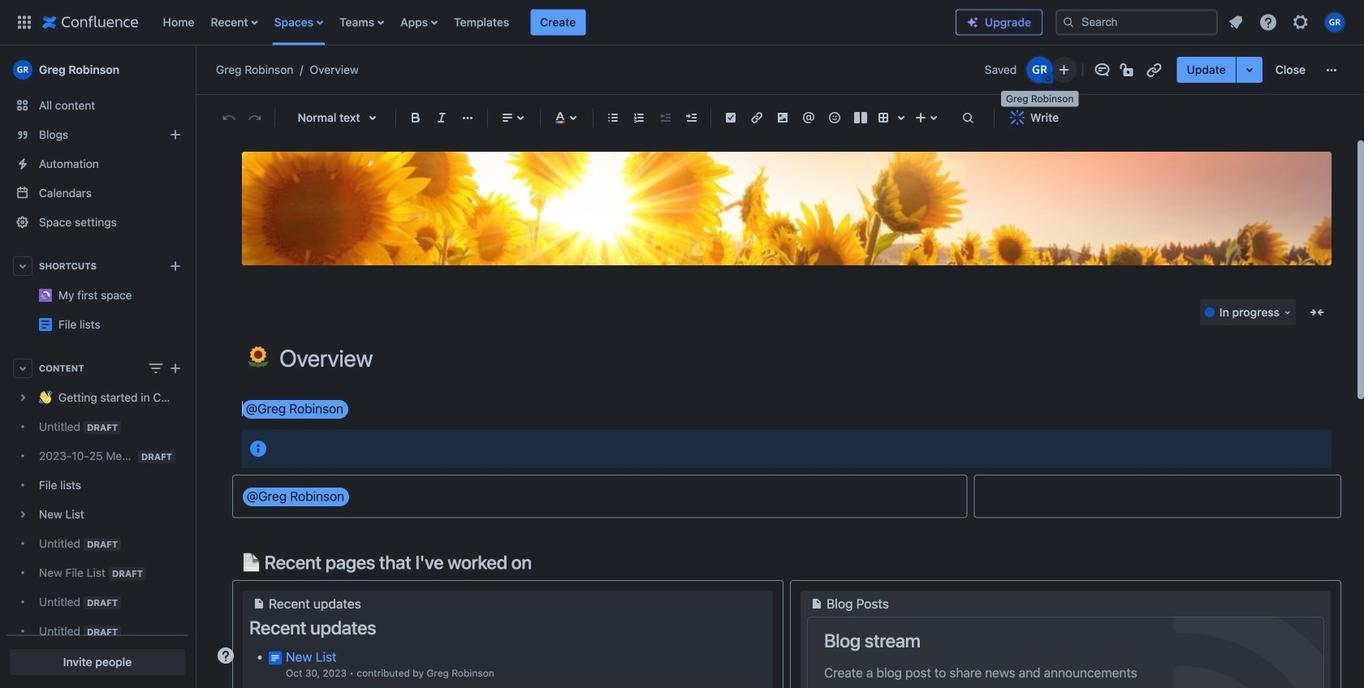 Task type: describe. For each thing, give the bounding box(es) containing it.
italic ⌘i image
[[432, 108, 452, 128]]

settings icon image
[[1291, 13, 1311, 32]]

recent updates image
[[249, 594, 269, 614]]

align left image
[[498, 108, 517, 128]]

table ⇧⌥t image
[[874, 108, 893, 128]]

add image, video, or file image
[[773, 108, 793, 128]]

Main content area, start typing to enter text. text field
[[232, 398, 1342, 689]]

no restrictions image
[[1119, 60, 1138, 80]]

notification icon image
[[1226, 13, 1246, 32]]

bold ⌘b image
[[406, 108, 426, 128]]

text formatting group
[[403, 105, 481, 131]]

more image
[[1322, 60, 1342, 80]]

collapse sidebar image
[[177, 54, 213, 86]]

emoji : image
[[825, 108, 845, 128]]

list for appswitcher icon
[[155, 0, 956, 45]]

invite to edit image
[[1055, 60, 1074, 80]]

appswitcher icon image
[[15, 13, 34, 32]]

file lists image
[[39, 318, 52, 331]]

premium image
[[966, 16, 979, 29]]

copy link image
[[1145, 60, 1164, 80]]

make page fixed-width image
[[1308, 303, 1327, 322]]

panel info image
[[249, 439, 268, 459]]

indent tab image
[[681, 108, 701, 128]]

create a blog image
[[166, 125, 185, 145]]

link ⌘k image
[[747, 108, 767, 128]]

action item [] image
[[721, 108, 741, 128]]

Search field
[[1056, 9, 1218, 35]]

comment icon image
[[1093, 60, 1112, 80]]

change view image
[[146, 359, 166, 378]]



Task type: locate. For each thing, give the bounding box(es) containing it.
layouts image
[[851, 108, 871, 128]]

search image
[[1062, 16, 1075, 29]]

find and replace image
[[958, 108, 978, 128]]

:sunflower: image
[[248, 347, 269, 368], [248, 347, 269, 368]]

space element
[[0, 45, 195, 689]]

list for premium image at the right of page
[[1222, 8, 1355, 37]]

tree inside space element
[[6, 383, 188, 689]]

list item
[[531, 9, 586, 35]]

list formating group
[[600, 105, 704, 131]]

create a page image
[[166, 359, 185, 378]]

blog posts image
[[807, 594, 827, 614]]

global element
[[10, 0, 956, 45]]

help icon image
[[1259, 13, 1278, 32]]

bullet list ⌘⇧8 image
[[603, 108, 623, 128]]

1 horizontal spatial list
[[1222, 8, 1355, 37]]

tree
[[6, 383, 188, 689]]

None search field
[[1056, 9, 1218, 35]]

adjust update settings image
[[1240, 60, 1260, 80]]

numbered list ⌘⇧7 image
[[629, 108, 649, 128]]

group
[[1177, 57, 1316, 83]]

Give this page a title text field
[[279, 345, 1332, 372]]

add shortcut image
[[166, 257, 185, 276]]

banner
[[0, 0, 1364, 45]]

list
[[155, 0, 956, 45], [1222, 8, 1355, 37]]

table size image
[[892, 108, 911, 128]]

0 horizontal spatial list
[[155, 0, 956, 45]]

confluence image
[[42, 13, 138, 32], [42, 13, 138, 32]]

mention @ image
[[799, 108, 819, 128]]

tooltip
[[1001, 91, 1079, 107]]

list item inside list
[[531, 9, 586, 35]]

more formatting image
[[458, 108, 478, 128]]



Task type: vqa. For each thing, say whether or not it's contained in the screenshot.
"Action item []" image
yes



